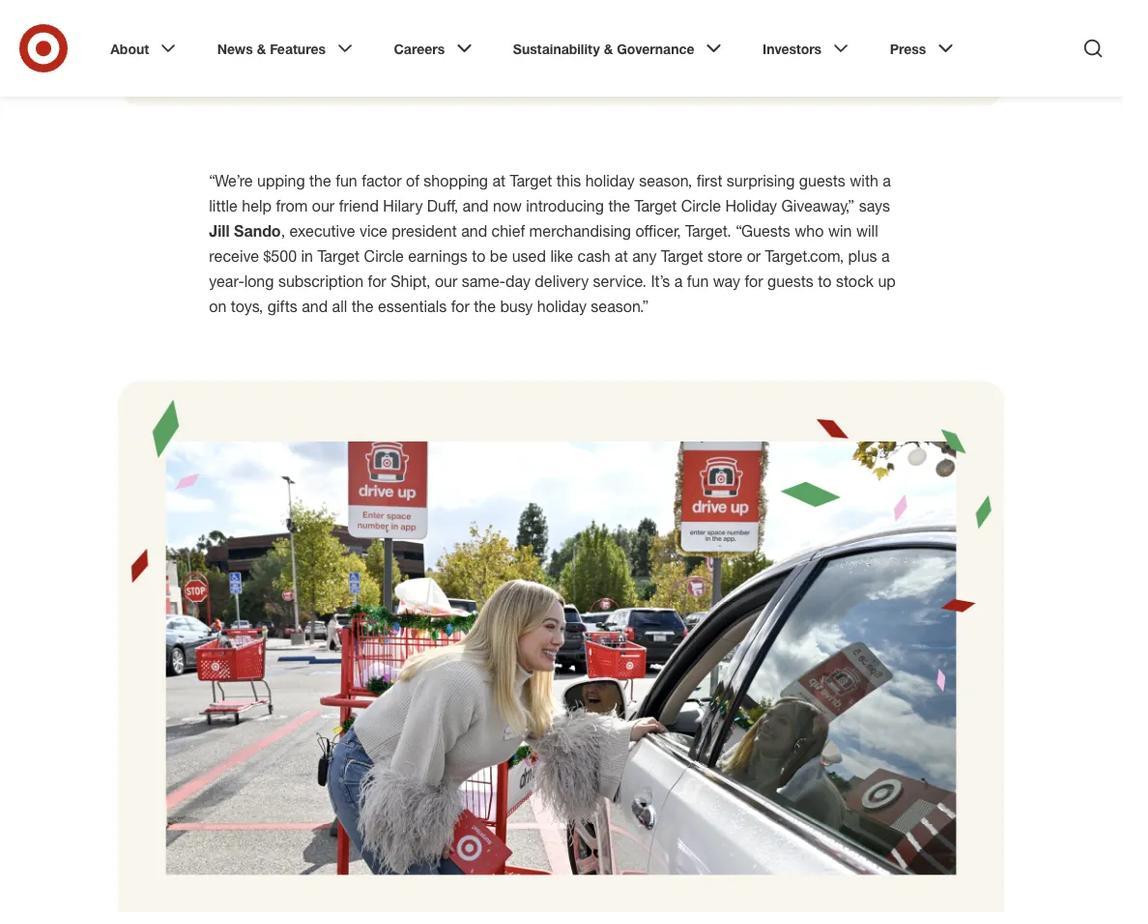 Task type: describe. For each thing, give the bounding box(es) containing it.
at inside , executive vice president and chief merchandising officer, target. "guests who win will receive $500 in target circle earnings to be used like cash at any target store or target.com, plus a year-long subscription for shipt, our same-day delivery service. it's a fun way for guests to stock up on toys, gifts and all the essentials for the busy holiday season."
[[615, 246, 628, 265]]

1 vertical spatial a
[[882, 246, 890, 265]]

service.
[[593, 272, 647, 290]]

any
[[632, 246, 657, 265]]

earnings
[[408, 246, 468, 265]]

delivery
[[535, 272, 589, 290]]

the right upping
[[309, 171, 331, 190]]

target down executive
[[317, 246, 360, 265]]

guests inside , executive vice president and chief merchandising officer, target. "guests who win will receive $500 in target circle earnings to be used like cash at any target store or target.com, plus a year-long subscription for shipt, our same-day delivery service. it's a fun way for guests to stock up on toys, gifts and all the essentials for the busy holiday season."
[[768, 272, 814, 290]]

,
[[281, 221, 285, 240]]

shipt,
[[391, 272, 431, 290]]

long
[[244, 272, 274, 290]]

used
[[512, 246, 546, 265]]

says
[[859, 196, 890, 215]]

store
[[708, 246, 743, 265]]

of
[[406, 171, 419, 190]]

press
[[890, 40, 927, 57]]

year-
[[209, 272, 244, 290]]

it's
[[651, 272, 670, 290]]

at inside "we're upping the fun factor of shopping at target this holiday season, first surprising guests with a little help from our friend hilary duff, and now introducing the target circle holiday giveaway," says jill sando
[[493, 171, 506, 190]]

sustainability & governance
[[513, 40, 695, 57]]

shopping
[[424, 171, 488, 190]]

executive
[[290, 221, 355, 240]]

stock
[[836, 272, 874, 290]]

$500
[[263, 246, 297, 265]]

hilary
[[383, 196, 423, 215]]

"guests
[[736, 221, 791, 240]]

way
[[713, 272, 741, 290]]

target up now
[[510, 171, 552, 190]]

news & features link
[[205, 25, 369, 72]]

the right 'all'
[[352, 297, 374, 315]]

1 horizontal spatial for
[[451, 297, 470, 315]]

holiday
[[725, 196, 777, 215]]

press link
[[878, 25, 969, 72]]

friend
[[339, 196, 379, 215]]

officer,
[[636, 221, 681, 240]]

subscription
[[278, 272, 364, 290]]

news
[[217, 40, 253, 57]]

essentials
[[378, 297, 447, 315]]

receive
[[209, 246, 259, 265]]

introducing
[[526, 196, 604, 215]]

a inside "we're upping the fun factor of shopping at target this holiday season, first surprising guests with a little help from our friend hilary duff, and now introducing the target circle holiday giveaway," says jill sando
[[883, 171, 891, 190]]

on
[[209, 297, 227, 315]]

"we're
[[209, 171, 253, 190]]

fun inside , executive vice president and chief merchandising officer, target. "guests who win will receive $500 in target circle earnings to be used like cash at any target store or target.com, plus a year-long subscription for shipt, our same-day delivery service. it's a fun way for guests to stock up on toys, gifts and all the essentials for the busy holiday season."
[[687, 272, 709, 290]]

who
[[795, 221, 824, 240]]

all
[[332, 297, 347, 315]]

holiday inside , executive vice president and chief merchandising officer, target. "guests who win will receive $500 in target circle earnings to be used like cash at any target store or target.com, plus a year-long subscription for shipt, our same-day delivery service. it's a fun way for guests to stock up on toys, gifts and all the essentials for the busy holiday season."
[[537, 297, 587, 315]]

factor
[[362, 171, 402, 190]]

duff,
[[427, 196, 458, 215]]

be
[[490, 246, 508, 265]]

about link
[[99, 25, 192, 72]]

target up it's
[[661, 246, 703, 265]]



Task type: locate. For each thing, give the bounding box(es) containing it.
little
[[209, 196, 238, 215]]

at
[[493, 171, 506, 190], [615, 246, 628, 265]]

or
[[747, 246, 761, 265]]

governance
[[617, 40, 695, 57]]

target
[[510, 171, 552, 190], [635, 196, 677, 215], [317, 246, 360, 265], [661, 246, 703, 265]]

our inside , executive vice president and chief merchandising officer, target. "guests who win will receive $500 in target circle earnings to be used like cash at any target store or target.com, plus a year-long subscription for shipt, our same-day delivery service. it's a fun way for guests to stock up on toys, gifts and all the essentials for the busy holiday season."
[[435, 272, 458, 290]]

0 horizontal spatial for
[[368, 272, 386, 290]]

upping
[[257, 171, 305, 190]]

0 vertical spatial fun
[[336, 171, 357, 190]]

now
[[493, 196, 522, 215]]

investors
[[763, 40, 822, 57]]

0 vertical spatial guests
[[799, 171, 846, 190]]

, executive vice president and chief merchandising officer, target. "guests who win will receive $500 in target circle earnings to be used like cash at any target store or target.com, plus a year-long subscription for shipt, our same-day delivery service. it's a fun way for guests to stock up on toys, gifts and all the essentials for the busy holiday season."
[[209, 221, 896, 315]]

the up merchandising
[[608, 196, 630, 215]]

1 vertical spatial our
[[435, 272, 458, 290]]

sustainability
[[513, 40, 600, 57]]

and inside "we're upping the fun factor of shopping at target this holiday season, first surprising guests with a little help from our friend hilary duff, and now introducing the target circle holiday giveaway," says jill sando
[[463, 196, 489, 215]]

toys,
[[231, 297, 263, 315]]

in
[[301, 246, 313, 265]]

fun
[[336, 171, 357, 190], [687, 272, 709, 290]]

news & features
[[217, 40, 326, 57]]

from
[[276, 196, 308, 215]]

2 horizontal spatial for
[[745, 272, 763, 290]]

1 horizontal spatial &
[[604, 40, 613, 57]]

actress hilary duff handing a target giftcard to a target drive up guest in their car. image
[[118, 381, 1005, 913]]

day
[[506, 272, 531, 290]]

target.
[[686, 221, 732, 240]]

1 vertical spatial holiday
[[537, 297, 587, 315]]

this
[[557, 171, 581, 190]]

1 vertical spatial fun
[[687, 272, 709, 290]]

2 & from the left
[[604, 40, 613, 57]]

0 vertical spatial at
[[493, 171, 506, 190]]

circle inside , executive vice president and chief merchandising officer, target. "guests who win will receive $500 in target circle earnings to be used like cash at any target store or target.com, plus a year-long subscription for shipt, our same-day delivery service. it's a fun way for guests to stock up on toys, gifts and all the essentials for the busy holiday season."
[[364, 246, 404, 265]]

0 horizontal spatial circle
[[364, 246, 404, 265]]

for
[[368, 272, 386, 290], [745, 272, 763, 290], [451, 297, 470, 315]]

holiday
[[586, 171, 635, 190], [537, 297, 587, 315]]

and left now
[[463, 196, 489, 215]]

our
[[312, 196, 335, 215], [435, 272, 458, 290]]

for down or
[[745, 272, 763, 290]]

our inside "we're upping the fun factor of shopping at target this holiday season, first surprising guests with a little help from our friend hilary duff, and now introducing the target circle holiday giveaway," says jill sando
[[312, 196, 335, 215]]

the
[[309, 171, 331, 190], [608, 196, 630, 215], [352, 297, 374, 315], [474, 297, 496, 315]]

careers
[[394, 40, 445, 57]]

target.com,
[[765, 246, 844, 265]]

vice
[[360, 221, 388, 240]]

guests down target.com,
[[768, 272, 814, 290]]

a
[[883, 171, 891, 190], [882, 246, 890, 265], [675, 272, 683, 290]]

circle
[[681, 196, 721, 215], [364, 246, 404, 265]]

at up now
[[493, 171, 506, 190]]

target up the officer,
[[635, 196, 677, 215]]

surprising
[[727, 171, 795, 190]]

with
[[850, 171, 879, 190]]

a right it's
[[675, 272, 683, 290]]

& left "governance"
[[604, 40, 613, 57]]

fun inside "we're upping the fun factor of shopping at target this holiday season, first surprising guests with a little help from our friend hilary duff, and now introducing the target circle holiday giveaway," says jill sando
[[336, 171, 357, 190]]

2 vertical spatial a
[[675, 272, 683, 290]]

0 vertical spatial to
[[472, 246, 486, 265]]

1 horizontal spatial fun
[[687, 272, 709, 290]]

to
[[472, 246, 486, 265], [818, 272, 832, 290]]

a right "plus"
[[882, 246, 890, 265]]

& right news
[[257, 40, 266, 57]]

circle inside "we're upping the fun factor of shopping at target this holiday season, first surprising guests with a little help from our friend hilary duff, and now introducing the target circle holiday giveaway," says jill sando
[[681, 196, 721, 215]]

for left shipt,
[[368, 272, 386, 290]]

about
[[110, 40, 149, 57]]

our down earnings in the left top of the page
[[435, 272, 458, 290]]

giveaway,"
[[782, 196, 855, 215]]

fun up friend
[[336, 171, 357, 190]]

1 horizontal spatial our
[[435, 272, 458, 290]]

to left "stock"
[[818, 272, 832, 290]]

1 horizontal spatial circle
[[681, 196, 721, 215]]

and
[[463, 196, 489, 215], [461, 221, 487, 240], [302, 297, 328, 315]]

careers link
[[382, 25, 488, 72]]

holiday right the this
[[586, 171, 635, 190]]

1 vertical spatial guests
[[768, 272, 814, 290]]

0 horizontal spatial &
[[257, 40, 266, 57]]

0 vertical spatial circle
[[681, 196, 721, 215]]

guests up 'giveaway,"'
[[799, 171, 846, 190]]

cash
[[578, 246, 611, 265]]

1 vertical spatial circle
[[364, 246, 404, 265]]

"we're upping the fun factor of shopping at target this holiday season, first surprising guests with a little help from our friend hilary duff, and now introducing the target circle holiday giveaway," says jill sando
[[209, 171, 891, 240]]

fun left way
[[687, 272, 709, 290]]

gifts
[[268, 297, 298, 315]]

circle up the target.
[[681, 196, 721, 215]]

like
[[551, 246, 573, 265]]

&
[[257, 40, 266, 57], [604, 40, 613, 57]]

1 vertical spatial to
[[818, 272, 832, 290]]

jill
[[209, 221, 230, 240]]

will
[[856, 221, 878, 240]]

president
[[392, 221, 457, 240]]

busy
[[500, 297, 533, 315]]

help
[[242, 196, 272, 215]]

merchandising
[[529, 221, 631, 240]]

0 horizontal spatial fun
[[336, 171, 357, 190]]

features
[[270, 40, 326, 57]]

to left be
[[472, 246, 486, 265]]

guests inside "we're upping the fun factor of shopping at target this holiday season, first surprising guests with a little help from our friend hilary duff, and now introducing the target circle holiday giveaway," says jill sando
[[799, 171, 846, 190]]

a right the with on the right of the page
[[883, 171, 891, 190]]

up
[[878, 272, 896, 290]]

0 vertical spatial a
[[883, 171, 891, 190]]

same-
[[462, 272, 506, 290]]

season."
[[591, 297, 649, 315]]

0 vertical spatial holiday
[[586, 171, 635, 190]]

circle down vice
[[364, 246, 404, 265]]

and left 'all'
[[302, 297, 328, 315]]

and left chief
[[461, 221, 487, 240]]

season,
[[639, 171, 693, 190]]

the down same-
[[474, 297, 496, 315]]

1 horizontal spatial at
[[615, 246, 628, 265]]

0 horizontal spatial to
[[472, 246, 486, 265]]

guests
[[799, 171, 846, 190], [768, 272, 814, 290]]

chief
[[492, 221, 525, 240]]

1 vertical spatial and
[[461, 221, 487, 240]]

plus
[[848, 246, 877, 265]]

& for sustainability
[[604, 40, 613, 57]]

& for news
[[257, 40, 266, 57]]

0 vertical spatial and
[[463, 196, 489, 215]]

at left any
[[615, 246, 628, 265]]

win
[[828, 221, 852, 240]]

sustainability & governance link
[[501, 25, 737, 72]]

investors link
[[751, 25, 865, 72]]

2 vertical spatial and
[[302, 297, 328, 315]]

1 & from the left
[[257, 40, 266, 57]]

0 vertical spatial our
[[312, 196, 335, 215]]

first
[[697, 171, 723, 190]]

holiday inside "we're upping the fun factor of shopping at target this holiday season, first surprising guests with a little help from our friend hilary duff, and now introducing the target circle holiday giveaway," says jill sando
[[586, 171, 635, 190]]

our up executive
[[312, 196, 335, 215]]

for down same-
[[451, 297, 470, 315]]

sando
[[234, 221, 281, 240]]

0 horizontal spatial our
[[312, 196, 335, 215]]

1 vertical spatial at
[[615, 246, 628, 265]]

holiday down delivery
[[537, 297, 587, 315]]

0 horizontal spatial at
[[493, 171, 506, 190]]

1 horizontal spatial to
[[818, 272, 832, 290]]



Task type: vqa. For each thing, say whether or not it's contained in the screenshot.
the president
yes



